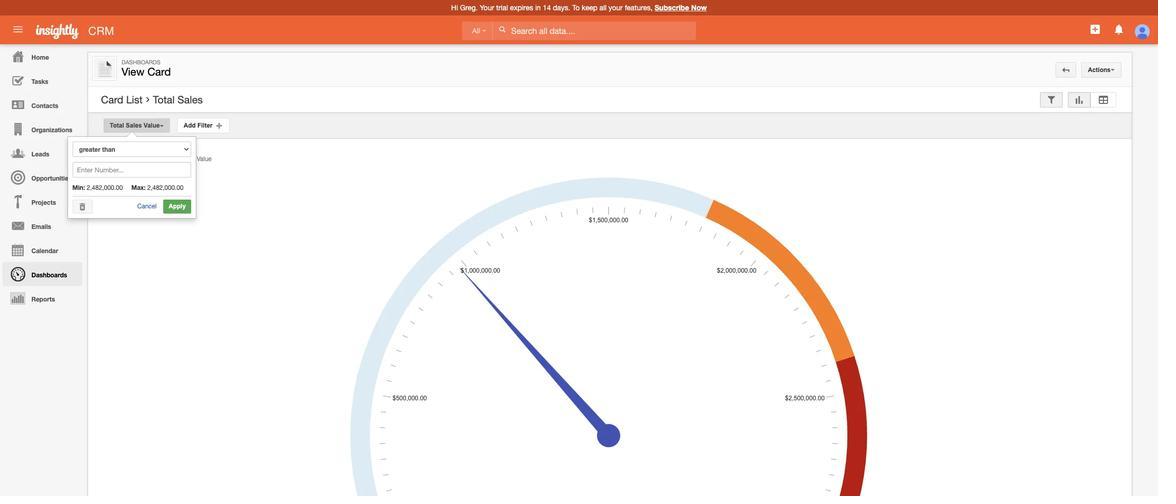 Task type: locate. For each thing, give the bounding box(es) containing it.
total for total sales
[[153, 94, 175, 106]]

min: 2,482,000.00 max: 2,482,000.00
[[72, 184, 184, 192]]

1 vertical spatial value
[[197, 156, 212, 163]]

card left 'list'
[[101, 94, 123, 106]]

total down 'card list' link
[[110, 122, 124, 129]]

list
[[126, 94, 143, 106]]

$2.48m
[[97, 150, 138, 164]]

value down filter
[[197, 156, 212, 163]]

total
[[153, 94, 175, 106], [110, 122, 124, 129], [165, 156, 178, 163]]

now
[[692, 3, 707, 12]]

0 vertical spatial total
[[153, 94, 175, 106]]

total right the of
[[165, 156, 178, 163]]

organizations link
[[3, 117, 82, 141]]

0 horizontal spatial dashboards
[[31, 272, 67, 279]]

sales right the of
[[180, 156, 195, 163]]

0 vertical spatial value
[[144, 122, 160, 129]]

leads link
[[3, 141, 82, 165]]

sum
[[144, 156, 156, 163]]

0 horizontal spatial 2,482,000.00
[[87, 185, 123, 192]]

apply
[[169, 203, 186, 210]]

0 vertical spatial dashboards
[[122, 59, 160, 65]]

navigation
[[0, 44, 82, 311]]

sales up add
[[178, 94, 203, 106]]

total inside total sales value link
[[110, 122, 124, 129]]

value
[[144, 122, 160, 129], [197, 156, 212, 163]]

1 vertical spatial dashboards
[[31, 272, 67, 279]]

1 horizontal spatial 2,482,000.00
[[147, 185, 184, 192]]

hi greg. your trial expires in 14 days. to keep all your features, subscribe now
[[451, 3, 707, 12]]

sales down 'list'
[[126, 122, 142, 129]]

1 horizontal spatial value
[[197, 156, 212, 163]]

dashboards inside dashboards view card
[[122, 59, 160, 65]]

min:
[[72, 184, 85, 192]]

chart image
[[1075, 96, 1084, 104]]

total sales
[[153, 94, 203, 106]]

sales
[[178, 94, 203, 106], [126, 122, 142, 129], [180, 156, 195, 163]]

1 horizontal spatial card
[[147, 65, 171, 78]]

reports link
[[3, 287, 82, 311]]

card right view
[[147, 65, 171, 78]]

reports
[[31, 296, 55, 304]]

navigation containing home
[[0, 44, 82, 311]]

dashboards for dashboards view card
[[122, 59, 160, 65]]

1 vertical spatial total
[[110, 122, 124, 129]]

emails link
[[3, 214, 82, 238]]

dashboards inside dashboards link
[[31, 272, 67, 279]]

card
[[147, 65, 171, 78], [101, 94, 123, 106]]

your
[[480, 4, 494, 12]]

2,482,000.00 right min:
[[87, 185, 123, 192]]

2 vertical spatial sales
[[180, 156, 195, 163]]

calendar link
[[3, 238, 82, 262]]

card list
[[101, 94, 143, 106]]

white image
[[499, 26, 506, 33]]

total right 'list'
[[153, 94, 175, 106]]

your
[[609, 4, 623, 12]]

dashboards right card image
[[122, 59, 160, 65]]

sales for total sales value
[[126, 122, 142, 129]]

back image
[[1063, 66, 1070, 74]]

features,
[[625, 4, 653, 12]]

0 vertical spatial sales
[[178, 94, 203, 106]]

of
[[158, 156, 164, 163]]

1 horizontal spatial dashboards
[[122, 59, 160, 65]]

plus image
[[216, 122, 223, 129]]

emails
[[31, 223, 51, 231]]

home link
[[3, 44, 82, 69]]

cancel link
[[137, 203, 157, 210]]

0 vertical spatial card
[[147, 65, 171, 78]]

projects link
[[3, 190, 82, 214]]

sales inside total sales value link
[[126, 122, 142, 129]]

0 horizontal spatial card
[[101, 94, 123, 106]]

2,482,000.00
[[87, 185, 123, 192], [147, 185, 184, 192]]

tasks link
[[3, 69, 82, 93]]

subscribe now link
[[655, 3, 707, 12]]

dashboards
[[122, 59, 160, 65], [31, 272, 67, 279]]

total sales value
[[110, 122, 160, 129]]

Search all data.... text field
[[493, 22, 697, 40]]

crm
[[88, 25, 114, 38]]

filter image
[[1047, 96, 1057, 104]]

all link
[[462, 22, 493, 40]]

greg.
[[460, 4, 478, 12]]

dashboards up reports link
[[31, 272, 67, 279]]

apply link
[[164, 200, 191, 214]]

1 vertical spatial sales
[[126, 122, 142, 129]]

2,482,000.00 up apply
[[147, 185, 184, 192]]

value up sum
[[144, 122, 160, 129]]

leads
[[31, 151, 49, 158]]



Task type: describe. For each thing, give the bounding box(es) containing it.
delete filter image
[[78, 203, 87, 210]]

opportunities
[[31, 175, 72, 182]]

add filter
[[184, 122, 216, 129]]

14
[[543, 4, 551, 12]]

actions button
[[1082, 62, 1122, 78]]

1 2,482,000.00 from the left
[[87, 185, 123, 192]]

trial
[[496, 4, 508, 12]]

organizations
[[31, 126, 72, 134]]

projects
[[31, 199, 56, 207]]

sales for total sales
[[178, 94, 203, 106]]

table image
[[1098, 96, 1110, 104]]

actions
[[1089, 66, 1111, 74]]

max:
[[131, 184, 146, 192]]

sum of total sales value
[[144, 156, 212, 163]]

in
[[535, 4, 541, 12]]

tasks
[[31, 78, 48, 86]]

subscribe
[[655, 3, 690, 12]]

1 vertical spatial card
[[101, 94, 123, 106]]

keep
[[582, 4, 598, 12]]

dashboards view card
[[122, 59, 171, 78]]

days.
[[553, 4, 571, 12]]

opportunities link
[[3, 165, 82, 190]]

card list link
[[101, 94, 143, 106]]

expires
[[510, 4, 533, 12]]

add
[[184, 122, 196, 129]]

total sales value link
[[104, 119, 170, 133]]

0 horizontal spatial value
[[144, 122, 160, 129]]

cancel
[[137, 203, 157, 210]]

add filter link
[[177, 118, 230, 133]]

contacts
[[31, 102, 58, 110]]

hi
[[451, 4, 458, 12]]

total for total sales value
[[110, 122, 124, 129]]

all
[[472, 27, 480, 35]]

dashboards for dashboards
[[31, 272, 67, 279]]

card inside dashboards view card
[[147, 65, 171, 78]]

notifications image
[[1113, 23, 1126, 36]]

card image
[[94, 58, 115, 79]]

to
[[573, 4, 580, 12]]

dashboards link
[[3, 262, 82, 287]]

calendar
[[31, 247, 58, 255]]

Enter Number... number field
[[72, 162, 191, 178]]

contacts link
[[3, 93, 82, 117]]

2 2,482,000.00 from the left
[[147, 185, 184, 192]]

home
[[31, 54, 49, 61]]

all
[[600, 4, 607, 12]]

filter
[[197, 122, 213, 129]]

2 vertical spatial total
[[165, 156, 178, 163]]

view
[[122, 65, 144, 78]]



Task type: vqa. For each thing, say whether or not it's contained in the screenshot.
bottom Sales
yes



